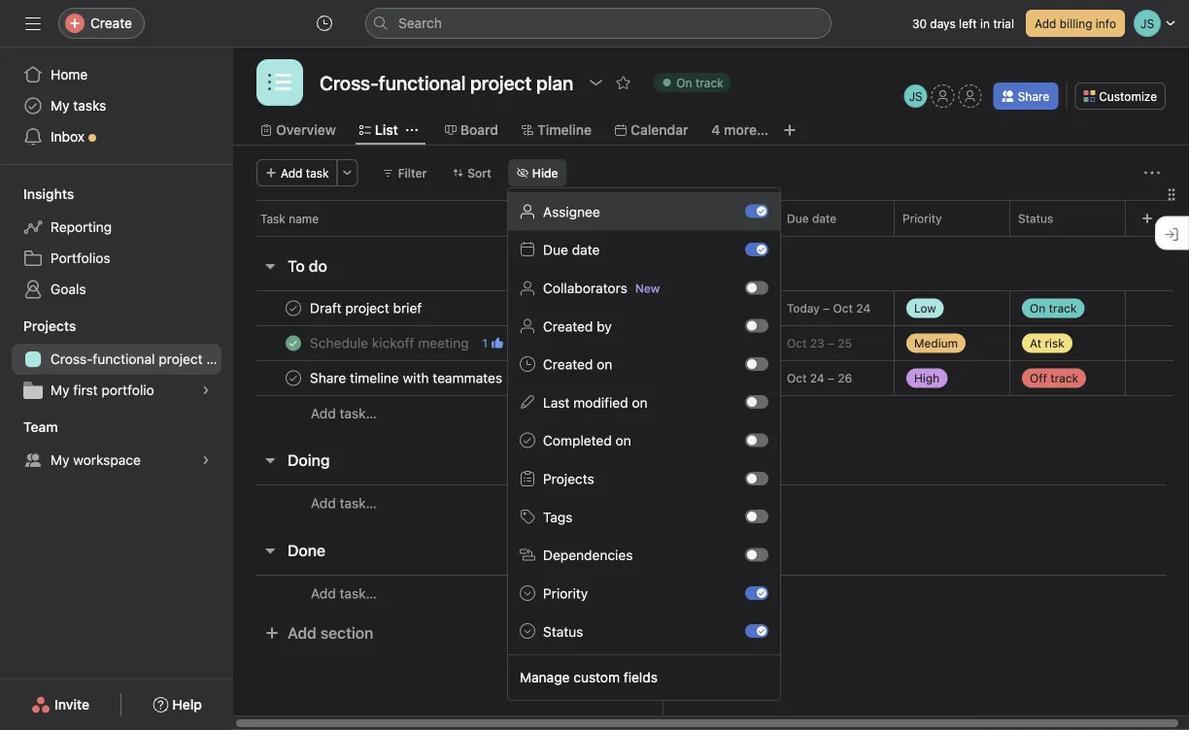 Task type: locate. For each thing, give the bounding box(es) containing it.
search
[[398, 15, 442, 31]]

js
[[909, 89, 923, 103]]

help button
[[140, 688, 215, 723]]

2 vertical spatial collapse task list for this section image
[[262, 543, 278, 559]]

low
[[914, 302, 936, 315]]

0 horizontal spatial priority
[[543, 586, 588, 602]]

0 vertical spatial task…
[[340, 406, 377, 422]]

priority down dependencies
[[543, 586, 588, 602]]

24 right 'today'
[[856, 302, 871, 315]]

2 switch from the top
[[745, 243, 768, 256]]

add task… up section
[[311, 586, 377, 602]]

add a task to this section image for to do
[[337, 258, 352, 274]]

create button
[[58, 8, 145, 39]]

4 more…
[[712, 122, 768, 138]]

completed checkbox for oct 23
[[282, 332, 305, 355]]

1 vertical spatial 24
[[810, 372, 824, 385]]

switch for created by
[[745, 319, 768, 333]]

1 add task… from the top
[[311, 406, 377, 422]]

2 my from the top
[[51, 382, 69, 398]]

1 my from the top
[[51, 98, 69, 114]]

1 vertical spatial completed image
[[282, 332, 305, 355]]

home link
[[12, 59, 221, 90]]

1 vertical spatial oct
[[787, 337, 807, 350]]

add task… up doing
[[311, 406, 377, 422]]

manage
[[520, 670, 570, 686]]

1 vertical spatial collapse task list for this section image
[[262, 453, 278, 468]]

1 horizontal spatial due date
[[787, 212, 836, 225]]

3 completed checkbox from the top
[[282, 367, 305, 390]]

medium button
[[895, 326, 1009, 361]]

more actions image
[[1144, 165, 1160, 181]]

done button
[[288, 533, 325, 568]]

1 vertical spatial date
[[572, 242, 600, 258]]

draft project brief cell
[[233, 290, 663, 326]]

add task… button down doing button
[[311, 493, 377, 514]]

1 horizontal spatial projects
[[543, 471, 594, 487]]

row containing today
[[233, 290, 1189, 326]]

2 vertical spatial my
[[51, 452, 69, 468]]

on right modified on the bottom
[[632, 395, 648, 411]]

0 vertical spatial date
[[812, 212, 836, 225]]

switch for created on
[[745, 357, 768, 371]]

2 task… from the top
[[340, 495, 377, 511]]

due down assignee
[[543, 242, 568, 258]]

invite
[[54, 697, 90, 713]]

add a task to this section image right doing button
[[340, 453, 355, 468]]

1 vertical spatial on
[[1030, 302, 1046, 315]]

switch for projects
[[745, 472, 768, 486]]

oct left 23
[[787, 337, 807, 350]]

2 vertical spatial track
[[1050, 372, 1078, 385]]

off track button
[[1010, 361, 1125, 396]]

portfolio
[[101, 382, 154, 398]]

add task… button inside header to do tree grid
[[311, 403, 377, 425]]

2 add task… button from the top
[[311, 493, 377, 514]]

2 add task… from the top
[[311, 495, 377, 511]]

2 completed image from the top
[[282, 332, 305, 355]]

– for oct 23
[[828, 337, 834, 350]]

on track button up risk at the top of the page
[[1010, 291, 1125, 326]]

my inside teams element
[[51, 452, 69, 468]]

row
[[233, 200, 1189, 236], [256, 235, 1173, 237], [233, 290, 1189, 326], [233, 325, 1189, 361], [233, 360, 1189, 396]]

functional
[[93, 351, 155, 367]]

add task… row
[[233, 395, 1189, 431], [233, 485, 1189, 522], [233, 575, 1189, 612]]

– left 26
[[828, 372, 834, 385]]

2 vertical spatial task…
[[340, 586, 377, 602]]

1 add task… button from the top
[[311, 403, 377, 425]]

2 vertical spatial –
[[828, 372, 834, 385]]

0 vertical spatial completed image
[[282, 297, 305, 320]]

my tasks link
[[12, 90, 221, 121]]

by
[[597, 318, 612, 334]]

oct up 25
[[833, 302, 853, 315]]

collapse task list for this section image left doing
[[262, 453, 278, 468]]

collapse task list for this section image for to do
[[262, 258, 278, 274]]

1 vertical spatial my
[[51, 382, 69, 398]]

switch for completed on
[[745, 434, 768, 447]]

1 collapse task list for this section image from the top
[[262, 258, 278, 274]]

global element
[[0, 48, 233, 164]]

0 vertical spatial created
[[543, 318, 593, 334]]

board link
[[445, 119, 498, 141]]

1 completed checkbox from the top
[[282, 297, 305, 320]]

1 vertical spatial on track
[[1030, 302, 1077, 315]]

track right off
[[1050, 372, 1078, 385]]

projects up cross-
[[23, 318, 76, 334]]

due down add tab icon
[[787, 212, 809, 225]]

created down created by
[[543, 357, 593, 373]]

3 task… from the top
[[340, 586, 377, 602]]

Draft project brief text field
[[306, 299, 428, 318]]

2 vertical spatial completed checkbox
[[282, 367, 305, 390]]

my inside global element
[[51, 98, 69, 114]]

2 horizontal spatial on
[[632, 395, 648, 411]]

9 switch from the top
[[745, 510, 768, 524]]

oct for oct 24 – 26
[[787, 372, 807, 385]]

1 horizontal spatial on
[[1030, 302, 1046, 315]]

my for my workspace
[[51, 452, 69, 468]]

task…
[[340, 406, 377, 422], [340, 495, 377, 511], [340, 586, 377, 602]]

1 horizontal spatial due
[[787, 212, 809, 225]]

more…
[[724, 122, 768, 138]]

on track up risk at the top of the page
[[1030, 302, 1077, 315]]

None text field
[[315, 65, 578, 100]]

on track button up 4
[[644, 69, 740, 96]]

home
[[51, 67, 88, 83]]

created left "by"
[[543, 318, 593, 334]]

tasks
[[73, 98, 106, 114]]

sort button
[[443, 159, 500, 187]]

switch inside assignee "checkbox item"
[[745, 205, 768, 218]]

on down "by"
[[597, 357, 612, 373]]

teams element
[[0, 410, 233, 480]]

insights element
[[0, 177, 233, 309]]

3 switch from the top
[[745, 281, 768, 295]]

high button
[[895, 361, 1009, 396]]

js button
[[904, 85, 927, 108]]

today – oct 24
[[787, 302, 871, 315]]

on up "calendar"
[[676, 76, 692, 89]]

0 vertical spatial 24
[[856, 302, 871, 315]]

2 vertical spatial on
[[615, 433, 631, 449]]

– left 25
[[828, 337, 834, 350]]

0 vertical spatial my
[[51, 98, 69, 114]]

1 horizontal spatial date
[[812, 212, 836, 225]]

2 vertical spatial add task… button
[[311, 583, 377, 605]]

5 switch from the top
[[745, 357, 768, 371]]

1 horizontal spatial on track button
[[1010, 291, 1125, 326]]

on track inside row
[[1030, 302, 1077, 315]]

menu
[[508, 188, 780, 700]]

collapse task list for this section image
[[262, 258, 278, 274], [262, 453, 278, 468], [262, 543, 278, 559]]

calendar link
[[615, 119, 688, 141]]

11 switch from the top
[[745, 587, 768, 600]]

1 vertical spatial add task… button
[[311, 493, 377, 514]]

due date up 'today'
[[787, 212, 836, 225]]

0 vertical spatial on track button
[[644, 69, 740, 96]]

on track up 4
[[676, 76, 723, 89]]

0 vertical spatial projects
[[23, 318, 76, 334]]

plan
[[206, 351, 233, 367]]

6 switch from the top
[[745, 396, 768, 409]]

add a task to this section image
[[337, 258, 352, 274], [340, 453, 355, 468]]

fields
[[624, 670, 658, 686]]

2 completed checkbox from the top
[[282, 332, 305, 355]]

add task… inside header to do tree grid
[[311, 406, 377, 422]]

completed image inside draft project brief cell
[[282, 297, 305, 320]]

1 completed image from the top
[[282, 297, 305, 320]]

show options image
[[588, 75, 604, 90]]

status left show options image
[[1018, 212, 1053, 225]]

– for oct 24
[[828, 372, 834, 385]]

1 vertical spatial due
[[543, 242, 568, 258]]

0 vertical spatial add a task to this section image
[[337, 258, 352, 274]]

see details, my first portfolio image
[[200, 385, 212, 396]]

due date down assignee
[[543, 242, 600, 258]]

team button
[[0, 418, 58, 437]]

track inside dropdown button
[[1050, 372, 1078, 385]]

portfolios link
[[12, 243, 221, 274]]

1 vertical spatial on track button
[[1010, 291, 1125, 326]]

0 horizontal spatial projects
[[23, 318, 76, 334]]

1 vertical spatial task…
[[340, 495, 377, 511]]

off track
[[1030, 372, 1078, 385]]

add task…
[[311, 406, 377, 422], [311, 495, 377, 511], [311, 586, 377, 602]]

0 vertical spatial collapse task list for this section image
[[262, 258, 278, 274]]

created
[[543, 318, 593, 334], [543, 357, 593, 373]]

2 collapse task list for this section image from the top
[[262, 453, 278, 468]]

0 vertical spatial on
[[597, 357, 612, 373]]

1 add task… row from the top
[[233, 395, 1189, 431]]

add task… button
[[311, 403, 377, 425], [311, 493, 377, 514], [311, 583, 377, 605]]

my left first
[[51, 382, 69, 398]]

1 vertical spatial –
[[828, 337, 834, 350]]

0 horizontal spatial due
[[543, 242, 568, 258]]

help
[[172, 697, 202, 713]]

add billing info
[[1035, 17, 1116, 30]]

add to starred image
[[615, 75, 631, 90]]

collapse task list for this section image for doing
[[262, 453, 278, 468]]

completed on
[[543, 433, 631, 449]]

4 switch from the top
[[745, 319, 768, 333]]

task… inside header to do tree grid
[[340, 406, 377, 422]]

add task… button for 1st the add task… row from the bottom of the page
[[311, 583, 377, 605]]

2 vertical spatial add task… row
[[233, 575, 1189, 612]]

add left section
[[288, 624, 317, 643]]

add section
[[288, 624, 373, 643]]

24 left 26
[[810, 372, 824, 385]]

my down "team"
[[51, 452, 69, 468]]

3 my from the top
[[51, 452, 69, 468]]

add up doing
[[311, 406, 336, 422]]

add task… for first the add task… row from the top of the page
[[311, 406, 377, 422]]

1 vertical spatial add a task to this section image
[[340, 453, 355, 468]]

switch for dependencies
[[745, 548, 768, 562]]

created for created on
[[543, 357, 593, 373]]

add task… button up section
[[311, 583, 377, 605]]

tags
[[543, 509, 573, 525]]

add left the billing
[[1035, 17, 1056, 30]]

3 completed image from the top
[[282, 367, 305, 390]]

1 vertical spatial due date
[[543, 242, 600, 258]]

created by
[[543, 318, 612, 334]]

0 horizontal spatial on track
[[676, 76, 723, 89]]

3 add task… button from the top
[[311, 583, 377, 605]]

0 vertical spatial priority
[[902, 212, 942, 225]]

add inside header to do tree grid
[[311, 406, 336, 422]]

on track
[[676, 76, 723, 89], [1030, 302, 1077, 315]]

projects down completed on the bottom of page
[[543, 471, 594, 487]]

track up 4
[[695, 76, 723, 89]]

1 horizontal spatial on
[[615, 433, 631, 449]]

reporting
[[51, 219, 112, 235]]

cross-
[[51, 351, 93, 367]]

task
[[260, 212, 285, 225]]

share timeline with teammates cell
[[233, 360, 663, 396]]

on up at
[[1030, 302, 1046, 315]]

today
[[787, 302, 820, 315]]

2 vertical spatial add task…
[[311, 586, 377, 602]]

completed image
[[282, 297, 305, 320], [282, 332, 305, 355], [282, 367, 305, 390]]

1 task… from the top
[[340, 406, 377, 422]]

add up add section button
[[311, 586, 336, 602]]

add a task to this section image for doing
[[340, 453, 355, 468]]

timeline link
[[522, 119, 592, 141]]

section
[[320, 624, 373, 643]]

completed checkbox inside schedule kickoff meeting cell
[[282, 332, 305, 355]]

0 vertical spatial completed checkbox
[[282, 297, 305, 320]]

2 created from the top
[[543, 357, 593, 373]]

calendar
[[630, 122, 688, 138]]

assignee
[[543, 204, 600, 220]]

status up manage
[[543, 624, 583, 640]]

portfolios
[[51, 250, 110, 266]]

1 vertical spatial completed checkbox
[[282, 332, 305, 355]]

0 vertical spatial add task…
[[311, 406, 377, 422]]

switch for assignee
[[745, 205, 768, 218]]

1 vertical spatial status
[[543, 624, 583, 640]]

collapse task list for this section image left done button
[[262, 543, 278, 559]]

– right 'today'
[[823, 302, 830, 315]]

add a task to this section image right do
[[337, 258, 352, 274]]

track up at risk 'popup button'
[[1049, 302, 1077, 315]]

1 horizontal spatial on track
[[1030, 302, 1077, 315]]

12 switch from the top
[[745, 625, 768, 638]]

to do button
[[288, 249, 327, 284]]

0 vertical spatial oct
[[833, 302, 853, 315]]

completed checkbox inside draft project brief cell
[[282, 297, 305, 320]]

risk
[[1045, 337, 1065, 350]]

my left tasks
[[51, 98, 69, 114]]

on
[[676, 76, 692, 89], [1030, 302, 1046, 315]]

8 switch from the top
[[745, 472, 768, 486]]

collapse task list for this section image left the to
[[262, 258, 278, 274]]

projects inside dropdown button
[[23, 318, 76, 334]]

2 vertical spatial completed image
[[282, 367, 305, 390]]

0 vertical spatial due
[[787, 212, 809, 225]]

7 switch from the top
[[745, 434, 768, 447]]

switch for priority
[[745, 587, 768, 600]]

oct 23 – 25
[[787, 337, 852, 350]]

1 created from the top
[[543, 318, 593, 334]]

hide sidebar image
[[25, 16, 41, 31]]

switch
[[745, 205, 768, 218], [745, 243, 768, 256], [745, 281, 768, 295], [745, 319, 768, 333], [745, 357, 768, 371], [745, 396, 768, 409], [745, 434, 768, 447], [745, 472, 768, 486], [745, 510, 768, 524], [745, 548, 768, 562], [745, 587, 768, 600], [745, 625, 768, 638]]

switch for last modified on
[[745, 396, 768, 409]]

1 vertical spatial add task…
[[311, 495, 377, 511]]

1 horizontal spatial status
[[1018, 212, 1053, 225]]

2 vertical spatial oct
[[787, 372, 807, 385]]

insights button
[[0, 185, 74, 204]]

at risk
[[1030, 337, 1065, 350]]

3 add task… from the top
[[311, 586, 377, 602]]

track
[[695, 76, 723, 89], [1049, 302, 1077, 315], [1050, 372, 1078, 385]]

10 switch from the top
[[745, 548, 768, 562]]

add task… button up doing
[[311, 403, 377, 425]]

team
[[23, 419, 58, 435]]

my inside the projects 'element'
[[51, 382, 69, 398]]

0 horizontal spatial on
[[597, 357, 612, 373]]

0 vertical spatial on
[[676, 76, 692, 89]]

0 horizontal spatial date
[[572, 242, 600, 258]]

0 vertical spatial due date
[[787, 212, 836, 225]]

cross-functional project plan
[[51, 351, 233, 367]]

Completed checkbox
[[282, 297, 305, 320], [282, 332, 305, 355], [282, 367, 305, 390]]

at risk button
[[1010, 326, 1125, 361]]

1 switch from the top
[[745, 205, 768, 218]]

priority
[[902, 212, 942, 225], [543, 586, 588, 602]]

completed
[[543, 433, 612, 449]]

add field image
[[1141, 213, 1153, 224]]

0 vertical spatial add task… button
[[311, 403, 377, 425]]

on down modified on the bottom
[[615, 433, 631, 449]]

priority up low
[[902, 212, 942, 225]]

off
[[1030, 372, 1047, 385]]

1 vertical spatial on
[[632, 395, 648, 411]]

add task… down doing button
[[311, 495, 377, 511]]

due
[[787, 212, 809, 225], [543, 242, 568, 258]]

date up collaborators
[[572, 242, 600, 258]]

create
[[90, 15, 132, 31]]

1 vertical spatial created
[[543, 357, 593, 373]]

1 vertical spatial add task… row
[[233, 485, 1189, 522]]

oct down oct 23 – 25
[[787, 372, 807, 385]]

filter
[[398, 166, 427, 180]]

smith
[[729, 337, 760, 350]]

add down doing button
[[311, 495, 336, 511]]

0 horizontal spatial due date
[[543, 242, 600, 258]]

0 vertical spatial add task… row
[[233, 395, 1189, 431]]

name
[[289, 212, 319, 225]]

add task button
[[256, 159, 338, 187]]

1 horizontal spatial 24
[[856, 302, 871, 315]]

0 horizontal spatial 24
[[810, 372, 824, 385]]

completed image inside schedule kickoff meeting cell
[[282, 332, 305, 355]]

date up today – oct 24
[[812, 212, 836, 225]]

created on
[[543, 357, 612, 373]]

0 vertical spatial on track
[[676, 76, 723, 89]]

my first portfolio
[[51, 382, 154, 398]]



Task type: describe. For each thing, give the bounding box(es) containing it.
do
[[309, 257, 327, 275]]

header to do tree grid
[[233, 290, 1189, 431]]

add task… button for first the add task… row from the top of the page
[[311, 403, 377, 425]]

insights
[[23, 186, 74, 202]]

1 button
[[478, 334, 507, 353]]

high
[[914, 372, 940, 385]]

share
[[1018, 89, 1049, 103]]

in
[[980, 17, 990, 30]]

0 vertical spatial track
[[695, 76, 723, 89]]

collaborators new
[[543, 280, 660, 296]]

trial
[[993, 17, 1014, 30]]

add task… button for 2nd the add task… row from the bottom
[[311, 493, 377, 514]]

task… for 2nd the add task… row from the bottom
[[340, 495, 377, 511]]

overview
[[276, 122, 336, 138]]

search button
[[365, 8, 832, 39]]

switch for due date
[[745, 243, 768, 256]]

on for completed on
[[615, 433, 631, 449]]

add left task on the top left of the page
[[281, 166, 303, 180]]

add task… for 2nd the add task… row from the bottom
[[311, 495, 377, 511]]

see details, my workspace image
[[200, 455, 212, 466]]

row containing 1
[[233, 325, 1189, 361]]

list
[[375, 122, 398, 138]]

share button
[[993, 83, 1058, 110]]

john smith
[[698, 337, 760, 350]]

last modified on
[[543, 395, 648, 411]]

hide button
[[508, 159, 567, 187]]

0 vertical spatial status
[[1018, 212, 1053, 225]]

schedule kickoff meeting cell
[[233, 325, 663, 361]]

3 collapse task list for this section image from the top
[[262, 543, 278, 559]]

custom
[[573, 670, 620, 686]]

add task
[[281, 166, 329, 180]]

1 vertical spatial projects
[[543, 471, 594, 487]]

low button
[[895, 291, 1009, 326]]

filter button
[[374, 159, 435, 187]]

manage custom fields
[[520, 670, 658, 686]]

task… for 1st the add task… row from the bottom of the page
[[340, 586, 377, 602]]

3 add task… row from the top
[[233, 575, 1189, 612]]

inbox link
[[12, 121, 221, 153]]

board
[[460, 122, 498, 138]]

oct 24 – 26
[[787, 372, 852, 385]]

workspace
[[73, 452, 141, 468]]

last
[[543, 395, 570, 411]]

timeline
[[537, 122, 592, 138]]

1 vertical spatial track
[[1049, 302, 1077, 315]]

new
[[635, 282, 660, 295]]

23
[[810, 337, 824, 350]]

goals link
[[12, 274, 221, 305]]

oct for oct 23 – 25
[[787, 337, 807, 350]]

list image
[[268, 71, 291, 94]]

Schedule kickoff meeting text field
[[306, 334, 475, 353]]

hide
[[532, 166, 558, 180]]

task
[[306, 166, 329, 180]]

switch for status
[[745, 625, 768, 638]]

my first portfolio link
[[12, 375, 221, 406]]

0 horizontal spatial on
[[676, 76, 692, 89]]

to
[[288, 257, 305, 275]]

at
[[1030, 337, 1041, 350]]

doing
[[288, 451, 330, 470]]

25
[[838, 337, 852, 350]]

task… for first the add task… row from the top of the page
[[340, 406, 377, 422]]

days
[[930, 17, 956, 30]]

completed image for today – oct 24
[[282, 297, 305, 320]]

search list box
[[365, 8, 832, 39]]

row containing oct 24
[[233, 360, 1189, 396]]

add tab image
[[782, 122, 798, 138]]

done
[[288, 542, 325, 560]]

modified
[[573, 395, 628, 411]]

0 vertical spatial –
[[823, 302, 830, 315]]

4 more… button
[[712, 119, 768, 141]]

on track button inside row
[[1010, 291, 1125, 326]]

0 horizontal spatial status
[[543, 624, 583, 640]]

1 vertical spatial priority
[[543, 586, 588, 602]]

medium
[[914, 337, 958, 350]]

my tasks
[[51, 98, 106, 114]]

my workspace link
[[12, 445, 221, 476]]

my for my tasks
[[51, 98, 69, 114]]

customize button
[[1075, 83, 1166, 110]]

tab actions image
[[406, 124, 418, 136]]

created for created by
[[543, 318, 593, 334]]

add section button
[[256, 616, 381, 651]]

my for my first portfolio
[[51, 382, 69, 398]]

john
[[698, 337, 725, 350]]

completed image for oct 23 – 25
[[282, 332, 305, 355]]

1 horizontal spatial priority
[[902, 212, 942, 225]]

switch for tags
[[745, 510, 768, 524]]

info
[[1096, 17, 1116, 30]]

add billing info button
[[1026, 10, 1125, 37]]

inbox
[[51, 129, 85, 145]]

on for created on
[[597, 357, 612, 373]]

menu containing assignee
[[508, 188, 780, 700]]

assignee checkbox item
[[508, 192, 780, 231]]

projects button
[[0, 317, 76, 336]]

more actions image
[[342, 167, 353, 179]]

completed image inside share timeline with teammates cell
[[282, 367, 305, 390]]

project
[[159, 351, 203, 367]]

Share timeline with teammates text field
[[306, 369, 508, 388]]

completed checkbox for today
[[282, 297, 305, 320]]

history image
[[317, 16, 332, 31]]

add task… for 1st the add task… row from the bottom of the page
[[311, 586, 377, 602]]

26
[[838, 372, 852, 385]]

completed checkbox inside share timeline with teammates cell
[[282, 367, 305, 390]]

cross-functional project plan link
[[12, 344, 233, 375]]

left
[[959, 17, 977, 30]]

projects element
[[0, 309, 233, 410]]

2 add task… row from the top
[[233, 485, 1189, 522]]

dependencies
[[543, 548, 633, 564]]

show options image
[[1098, 213, 1109, 224]]

sort
[[468, 166, 491, 180]]

overview link
[[260, 119, 336, 141]]

on inside header to do tree grid
[[1030, 302, 1046, 315]]

doing button
[[288, 443, 330, 478]]

customize
[[1099, 89, 1157, 103]]

0 horizontal spatial on track button
[[644, 69, 740, 96]]

row containing task name
[[233, 200, 1189, 236]]

first
[[73, 382, 98, 398]]

john smith button
[[671, 332, 774, 355]]

add inside button
[[288, 624, 317, 643]]



Task type: vqa. For each thing, say whether or not it's contained in the screenshot.
MENU containing Assignee
yes



